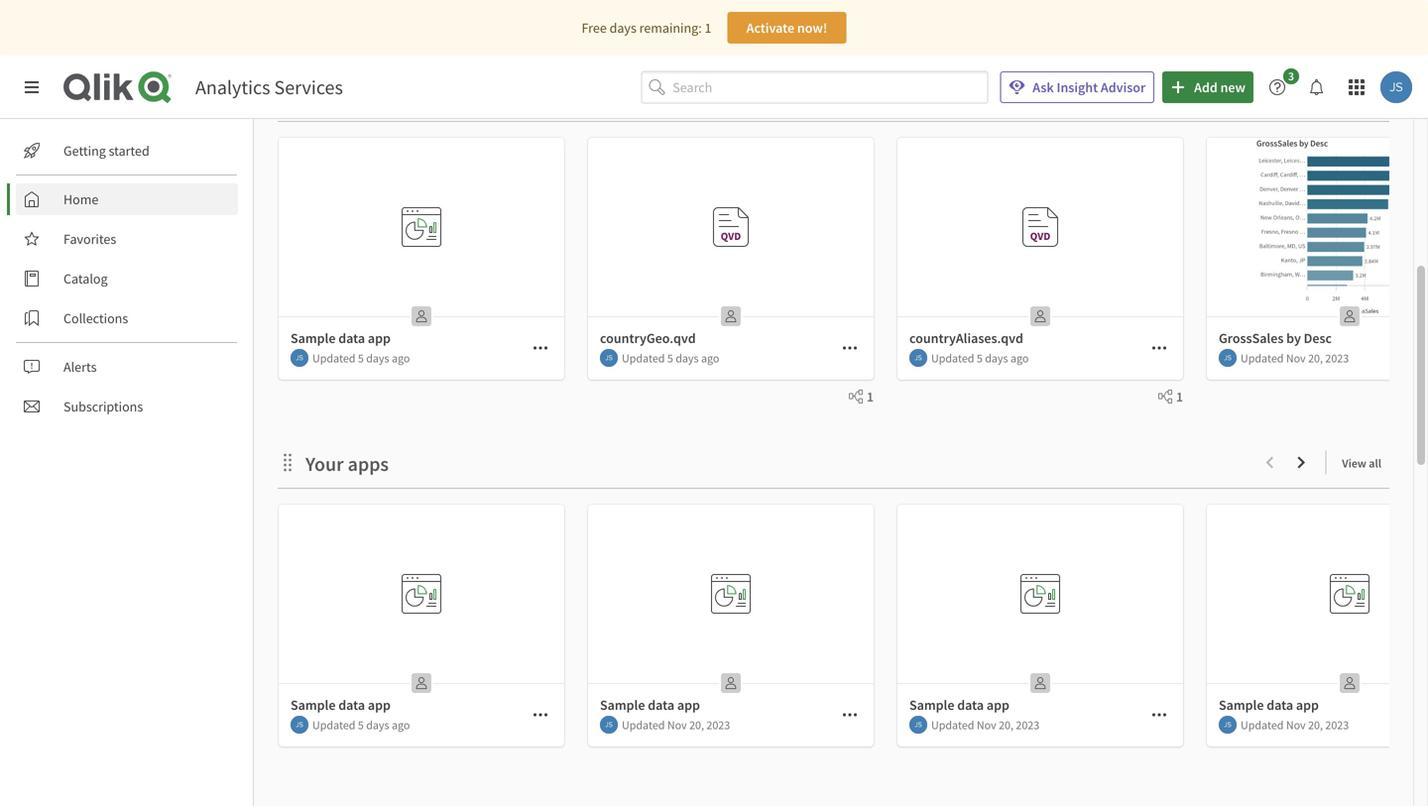 Task type: locate. For each thing, give the bounding box(es) containing it.
sample
[[291, 329, 336, 347], [291, 696, 336, 714], [600, 696, 645, 714], [909, 696, 955, 714], [1219, 696, 1264, 714]]

services
[[274, 75, 343, 100]]

your apps
[[305, 452, 389, 477]]

1 horizontal spatial 1 button
[[1150, 388, 1183, 406]]

analytics
[[195, 75, 270, 100]]

more actions image
[[533, 340, 548, 356], [1151, 340, 1167, 356], [842, 707, 858, 723], [1151, 707, 1167, 723]]

subscriptions link
[[16, 391, 238, 422]]

searchbar element
[[641, 71, 988, 103]]

1 vertical spatial countryaliases.qvd
[[909, 329, 1023, 347]]

1 vertical spatial more actions image
[[533, 707, 548, 723]]

started
[[109, 142, 150, 160]]

ask insight advisor button
[[1000, 71, 1155, 103]]

days
[[610, 19, 637, 37], [366, 350, 389, 366], [676, 350, 699, 366], [985, 350, 1008, 366], [366, 717, 389, 733]]

collections link
[[16, 302, 238, 334]]

activate now!
[[746, 19, 827, 37]]

5
[[358, 350, 364, 366], [667, 350, 673, 366], [977, 350, 983, 366], [358, 717, 364, 733]]

home link
[[16, 183, 238, 215]]

john smith element
[[291, 349, 308, 367], [600, 349, 618, 367], [909, 349, 927, 367], [1219, 349, 1237, 367], [291, 716, 308, 734], [600, 716, 618, 734], [909, 716, 927, 734], [1219, 716, 1237, 734]]

0 horizontal spatial more actions image
[[533, 707, 548, 723]]

countryaliases.qvd
[[1014, 297, 1108, 312], [909, 329, 1023, 347]]

Search text field
[[673, 71, 988, 103]]

desc
[[1304, 329, 1332, 347]]

countrygeo.qvd
[[712, 297, 791, 312], [600, 329, 696, 347]]

john smith image
[[1381, 71, 1412, 103], [1219, 349, 1237, 367], [291, 716, 308, 734], [909, 716, 927, 734], [1219, 716, 1237, 734]]

updated
[[312, 350, 355, 366], [622, 350, 665, 366], [931, 350, 974, 366], [1241, 350, 1284, 366], [312, 717, 355, 733], [622, 717, 665, 733], [931, 717, 974, 733], [1241, 717, 1284, 733]]

home
[[63, 190, 98, 208]]

nov
[[1286, 350, 1306, 366], [667, 717, 687, 733], [977, 717, 996, 733], [1286, 717, 1306, 733]]

1
[[705, 19, 712, 37], [867, 388, 874, 406], [1176, 388, 1183, 406]]

more actions image
[[842, 340, 858, 356], [533, 707, 548, 723]]

ask insight advisor
[[1033, 78, 1146, 96]]

0 horizontal spatial 1 button
[[841, 388, 874, 406]]

ago
[[392, 350, 410, 366], [701, 350, 719, 366], [1011, 350, 1029, 366], [392, 717, 410, 733]]

1 horizontal spatial more actions image
[[842, 340, 858, 356]]

sample data app
[[291, 329, 391, 347], [291, 696, 391, 714], [600, 696, 700, 714], [909, 696, 1010, 714], [1219, 696, 1319, 714]]

remaining:
[[639, 19, 702, 37]]

data
[[338, 329, 365, 347], [338, 696, 365, 714], [648, 696, 675, 714], [957, 696, 984, 714], [1267, 696, 1293, 714]]

your
[[305, 452, 344, 477]]

advisor
[[1101, 78, 1146, 96]]

your apps main content
[[246, 74, 1428, 806]]

favorites link
[[16, 223, 238, 255]]

getting started
[[63, 142, 150, 160]]

move collection image
[[278, 453, 298, 473]]

alerts
[[63, 358, 97, 376]]

more actions image for countrygeo.qvd
[[842, 340, 858, 356]]

chart image
[[1207, 138, 1428, 316]]

personal element
[[406, 300, 437, 332], [715, 300, 747, 332], [1024, 300, 1056, 332], [1334, 300, 1366, 332], [406, 667, 437, 699], [715, 667, 747, 699], [1024, 667, 1056, 699], [1334, 667, 1366, 699]]

insight
[[1057, 78, 1098, 96]]

3 button
[[1262, 68, 1305, 103]]

1 1 button from the left
[[841, 388, 874, 406]]

0 vertical spatial countrygeo.qvd
[[712, 297, 791, 312]]

free
[[582, 19, 607, 37]]

1 button
[[841, 388, 874, 406], [1150, 388, 1183, 406]]

2 1 button from the left
[[1150, 388, 1183, 406]]

20,
[[1308, 350, 1323, 366], [689, 717, 704, 733], [999, 717, 1014, 733], [1308, 717, 1323, 733]]

0 horizontal spatial countrygeo.qvd
[[600, 329, 696, 347]]

john smith image
[[291, 349, 308, 367], [600, 349, 618, 367], [909, 349, 927, 367], [600, 716, 618, 734]]

1 horizontal spatial countrygeo.qvd
[[712, 297, 791, 312]]

your apps link
[[305, 452, 397, 477]]

updated nov 20, 2023
[[1241, 350, 1349, 366], [622, 717, 730, 733], [931, 717, 1040, 733], [1241, 717, 1349, 733]]

add new
[[1194, 78, 1246, 96]]

1 for countrygeo.qvd
[[867, 388, 874, 406]]

0 vertical spatial countryaliases.qvd
[[1014, 297, 1108, 312]]

2023
[[1325, 350, 1349, 366], [706, 717, 730, 733], [1016, 717, 1040, 733], [1325, 717, 1349, 733]]

now!
[[797, 19, 827, 37]]

1 horizontal spatial 1
[[867, 388, 874, 406]]

updated 5 days ago
[[312, 350, 410, 366], [622, 350, 719, 366], [931, 350, 1029, 366], [312, 717, 410, 733]]

grosssales by desc
[[1219, 329, 1332, 347]]

2 horizontal spatial 1
[[1176, 388, 1183, 406]]

0 horizontal spatial 1
[[705, 19, 712, 37]]

alerts link
[[16, 351, 238, 383]]

app
[[368, 329, 391, 347], [368, 696, 391, 714], [677, 696, 700, 714], [987, 696, 1010, 714], [1296, 696, 1319, 714]]

view
[[1342, 456, 1367, 471]]

0 vertical spatial more actions image
[[842, 340, 858, 356]]



Task type: vqa. For each thing, say whether or not it's contained in the screenshot.
Recently updated LINK
no



Task type: describe. For each thing, give the bounding box(es) containing it.
close sidebar menu image
[[24, 79, 40, 95]]

grosssales
[[1219, 329, 1284, 347]]

free days remaining: 1
[[582, 19, 712, 37]]

navigation pane element
[[0, 127, 253, 430]]

ask
[[1033, 78, 1054, 96]]

apps
[[348, 452, 389, 477]]

catalog link
[[16, 263, 238, 295]]

by
[[1286, 329, 1301, 347]]

1 vertical spatial countrygeo.qvd
[[600, 329, 696, 347]]

all
[[1369, 456, 1382, 471]]

1 for countryaliases.qvd
[[1176, 388, 1183, 406]]

collections
[[63, 309, 128, 327]]

activate now! link
[[727, 12, 846, 44]]

1 button for countrygeo.qvd
[[841, 388, 874, 406]]

activate
[[746, 19, 794, 37]]

subscriptions
[[63, 398, 143, 416]]

1 button for countryaliases.qvd
[[1150, 388, 1183, 406]]

add new button
[[1163, 71, 1254, 103]]

view all link
[[1342, 450, 1389, 475]]

catalog
[[63, 270, 108, 288]]

analytics services
[[195, 75, 343, 100]]

getting
[[63, 142, 106, 160]]

add
[[1194, 78, 1218, 96]]

more actions image for sample data app
[[533, 707, 548, 723]]

analytics services element
[[195, 75, 343, 100]]

new
[[1220, 78, 1246, 96]]

view all
[[1342, 456, 1382, 471]]

3
[[1288, 68, 1294, 84]]

getting started link
[[16, 135, 238, 167]]

favorites
[[63, 230, 116, 248]]



